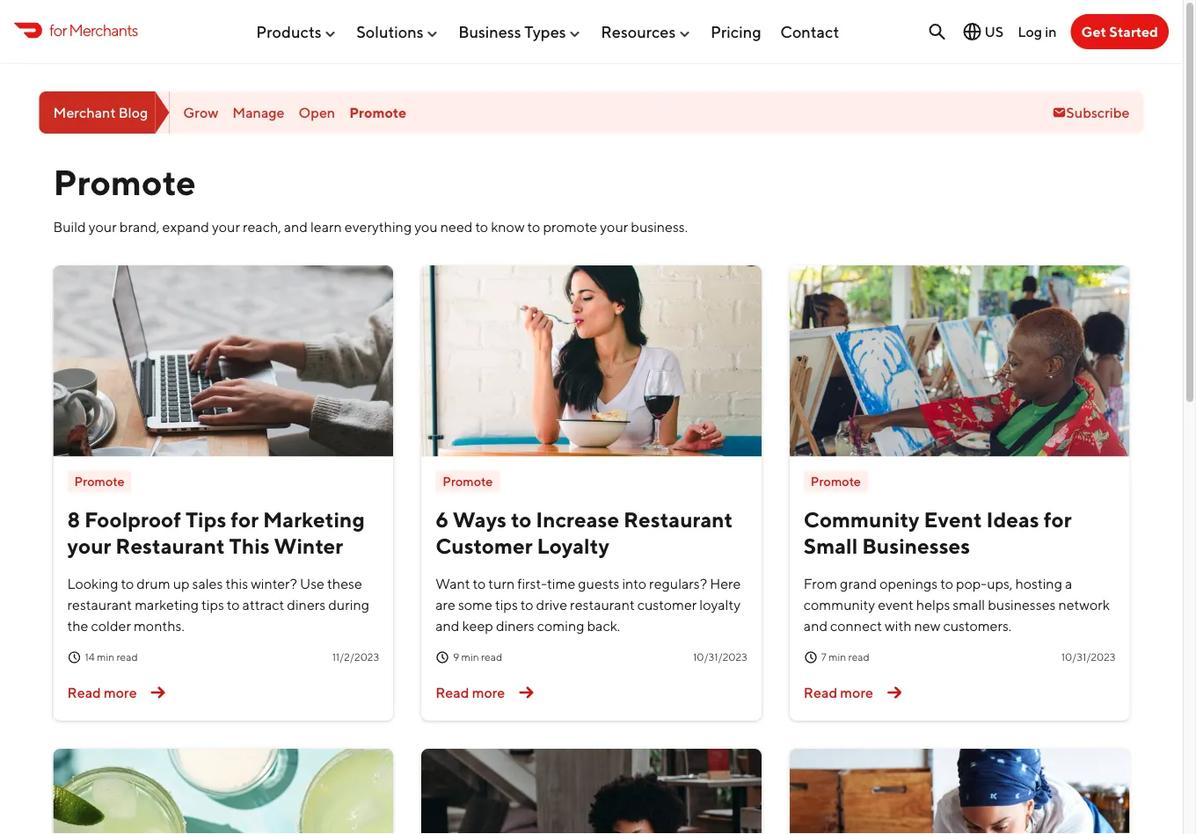 Task type: locate. For each thing, give the bounding box(es) containing it.
7 min read
[[821, 651, 870, 664]]

1 horizontal spatial read
[[436, 684, 469, 701]]

business.
[[631, 219, 688, 235]]

products link
[[256, 15, 337, 48]]

to up "some"
[[473, 576, 486, 592]]

2 restaurant from the left
[[570, 597, 635, 613]]

2 tips from the left
[[495, 597, 518, 613]]

loyalty
[[537, 533, 609, 558]]

time line image left 7
[[804, 651, 818, 665]]

1 horizontal spatial diners
[[496, 618, 535, 635]]

arrow right image down months.
[[144, 679, 172, 707]]

more down 14 min read
[[104, 684, 137, 701]]

1 horizontal spatial and
[[436, 618, 459, 635]]

2 read from the left
[[481, 651, 502, 664]]

read for restaurant
[[116, 651, 138, 664]]

read down 7
[[804, 684, 837, 701]]

0 horizontal spatial more
[[104, 684, 137, 701]]

you
[[414, 219, 438, 235]]

time line image for 8 foolproof tips for marketing your restaurant this winter
[[67, 651, 81, 665]]

promote link up "8"
[[67, 471, 132, 492]]

ups,
[[987, 576, 1013, 592]]

log in
[[1018, 23, 1057, 40]]

your down "8"
[[67, 533, 111, 558]]

restaurant inside the "8 foolproof tips for marketing your restaurant this winter"
[[116, 533, 225, 558]]

read more down 7 min read
[[804, 684, 873, 701]]

promote link for 6 ways to increase restaurant customer loyalty
[[436, 471, 500, 492]]

arrow right image down with
[[880, 679, 909, 707]]

your right build
[[89, 219, 117, 235]]

promote link right open link in the left of the page
[[349, 104, 406, 121]]

read more for loyalty
[[436, 684, 505, 701]]

2 more from the left
[[472, 684, 505, 701]]

1 horizontal spatial arrow right image
[[880, 679, 909, 707]]

tips down turn
[[495, 597, 518, 613]]

and down community
[[804, 618, 828, 635]]

0 vertical spatial restaurant
[[624, 507, 733, 532]]

and down are
[[436, 618, 459, 635]]

know
[[491, 219, 525, 235]]

tips down sales
[[201, 597, 224, 613]]

2 horizontal spatial read more
[[804, 684, 873, 701]]

arrow right image
[[512, 679, 540, 707]]

here
[[710, 576, 741, 592]]

1 arrow right image from the left
[[144, 679, 172, 707]]

log
[[1018, 23, 1042, 40]]

read more down 14 min read
[[67, 684, 137, 701]]

for
[[49, 20, 67, 39], [231, 507, 259, 532], [1044, 507, 1072, 532]]

2 10/31/2023 from the left
[[1061, 651, 1116, 664]]

your right promote
[[600, 219, 628, 235]]

1 tips from the left
[[201, 597, 224, 613]]

looking
[[67, 576, 118, 592]]

arrow right image
[[144, 679, 172, 707], [880, 679, 909, 707]]

openings
[[880, 576, 938, 592]]

ways
[[453, 507, 507, 532]]

min right '14'
[[97, 651, 114, 664]]

need
[[440, 219, 473, 235]]

2 read more from the left
[[436, 684, 505, 701]]

read down '14'
[[67, 684, 101, 701]]

read down colder
[[116, 651, 138, 664]]

connect
[[830, 618, 882, 635]]

promote for community event ideas for small businesses
[[811, 474, 861, 489]]

10/31/2023 down network in the bottom of the page
[[1061, 651, 1116, 664]]

for for 8
[[231, 507, 259, 532]]

promote
[[543, 219, 597, 235]]

marketing
[[263, 507, 365, 532]]

to left pop-
[[940, 576, 953, 592]]

coming
[[537, 618, 584, 635]]

11/2/2023
[[332, 651, 379, 664]]

read more down the 9 min read
[[436, 684, 505, 701]]

read down 9
[[436, 684, 469, 701]]

3 more from the left
[[840, 684, 873, 701]]

tips for loyalty
[[495, 597, 518, 613]]

10/31/2023
[[693, 651, 747, 664], [1061, 651, 1116, 664]]

0 horizontal spatial arrow right image
[[144, 679, 172, 707]]

1 restaurant from the left
[[67, 597, 132, 613]]

restaurant up regulars? on the right bottom of page
[[624, 507, 733, 532]]

tips inside want to turn first-time guests into regulars? here are some tips to drive restaurant customer loyalty and keep diners coming back.
[[495, 597, 518, 613]]

promote up brand,
[[53, 161, 196, 203]]

1 min from the left
[[97, 651, 114, 664]]

0 horizontal spatial min
[[97, 651, 114, 664]]

min right 9
[[461, 651, 479, 664]]

log in link
[[1018, 23, 1057, 40]]

small
[[804, 533, 858, 558]]

more
[[104, 684, 137, 701], [472, 684, 505, 701], [840, 684, 873, 701]]

manage
[[233, 104, 285, 121]]

diners down use
[[287, 597, 326, 613]]

promote link up community
[[804, 471, 868, 492]]

2 horizontal spatial and
[[804, 618, 828, 635]]

0 horizontal spatial restaurant
[[67, 597, 132, 613]]

and
[[284, 219, 308, 235], [436, 618, 459, 635], [804, 618, 828, 635]]

1 horizontal spatial tips
[[495, 597, 518, 613]]

time line image
[[436, 651, 450, 665]]

10/31/2023 down "loyalty"
[[693, 651, 747, 664]]

more for loyalty
[[472, 684, 505, 701]]

pricing
[[711, 22, 761, 41]]

1 10/31/2023 from the left
[[693, 651, 747, 664]]

merchant blog
[[53, 104, 148, 121]]

products
[[256, 22, 322, 41]]

promote up community
[[811, 474, 861, 489]]

2 read from the left
[[436, 684, 469, 701]]

min right 7
[[829, 651, 846, 664]]

1 more from the left
[[104, 684, 137, 701]]

restaurant
[[67, 597, 132, 613], [570, 597, 635, 613]]

2 horizontal spatial min
[[829, 651, 846, 664]]

these
[[327, 576, 362, 592]]

promote link up ways
[[436, 471, 500, 492]]

9
[[453, 651, 459, 664]]

want to turn first-time guests into regulars? here are some tips to drive restaurant customer loyalty and keep diners coming back.
[[436, 576, 741, 635]]

restaurant up up
[[116, 533, 225, 558]]

2 horizontal spatial for
[[1044, 507, 1072, 532]]

tips inside the looking to drum up sales this winter? use these restaurant marketing tips to attract diners during the colder months.
[[201, 597, 224, 613]]

to
[[475, 219, 488, 235], [527, 219, 540, 235], [511, 507, 532, 532], [121, 576, 134, 592], [473, 576, 486, 592], [940, 576, 953, 592], [227, 597, 240, 613], [521, 597, 533, 613]]

for up this
[[231, 507, 259, 532]]

1 horizontal spatial read more
[[436, 684, 505, 701]]

6 ways to increase restaurant customer loyalty
[[436, 507, 733, 558]]

reach,
[[243, 219, 281, 235]]

1 horizontal spatial read
[[481, 651, 502, 664]]

months.
[[134, 618, 185, 635]]

and left learn
[[284, 219, 308, 235]]

read for restaurant
[[67, 684, 101, 701]]

winter?
[[251, 576, 297, 592]]

1 read from the left
[[116, 651, 138, 664]]

for inside community event ideas for small businesses
[[1044, 507, 1072, 532]]

promote link for 8 foolproof tips for marketing your restaurant this winter
[[67, 471, 132, 492]]

1 read more from the left
[[67, 684, 137, 701]]

2 horizontal spatial read
[[804, 684, 837, 701]]

businesses
[[862, 533, 970, 558]]

merchants
[[69, 20, 138, 39]]

1 horizontal spatial more
[[472, 684, 505, 701]]

your left reach,
[[212, 219, 240, 235]]

diners right keep
[[496, 618, 535, 635]]

0 horizontal spatial read
[[116, 651, 138, 664]]

restaurant inside 6 ways to increase restaurant customer loyalty
[[624, 507, 733, 532]]

open link
[[299, 104, 335, 121]]

restaurant inside want to turn first-time guests into regulars? here are some tips to drive restaurant customer loyalty and keep diners coming back.
[[570, 597, 635, 613]]

restaurant
[[624, 507, 733, 532], [116, 533, 225, 558]]

for left merchants
[[49, 20, 67, 39]]

business types link
[[458, 15, 582, 48]]

diners
[[287, 597, 326, 613], [496, 618, 535, 635]]

7
[[821, 651, 827, 664]]

1 horizontal spatial restaurant
[[570, 597, 635, 613]]

2 arrow right image from the left
[[880, 679, 909, 707]]

promote
[[349, 104, 406, 121], [53, 161, 196, 203], [74, 474, 125, 489], [443, 474, 493, 489], [811, 474, 861, 489]]

for merchants
[[49, 20, 138, 39]]

0 horizontal spatial and
[[284, 219, 308, 235]]

1 horizontal spatial for
[[231, 507, 259, 532]]

tips for restaurant
[[201, 597, 224, 613]]

0 vertical spatial diners
[[287, 597, 326, 613]]

more down the 9 min read
[[472, 684, 505, 701]]

1 read from the left
[[67, 684, 101, 701]]

2 horizontal spatial read
[[848, 651, 870, 664]]

a
[[1065, 576, 1072, 592]]

more down 7 min read
[[840, 684, 873, 701]]

expand
[[162, 219, 209, 235]]

1 vertical spatial restaurant
[[116, 533, 225, 558]]

merchant blog link
[[39, 91, 169, 134]]

0 horizontal spatial diners
[[287, 597, 326, 613]]

promote link
[[349, 104, 406, 121], [67, 471, 132, 492], [436, 471, 500, 492], [804, 471, 868, 492]]

winter
[[274, 533, 343, 558]]

0 horizontal spatial time line image
[[67, 651, 81, 665]]

for inside the "8 foolproof tips for marketing your restaurant this winter"
[[231, 507, 259, 532]]

in
[[1045, 23, 1057, 40]]

1 horizontal spatial restaurant
[[624, 507, 733, 532]]

read
[[67, 684, 101, 701], [436, 684, 469, 701], [804, 684, 837, 701]]

2 horizontal spatial more
[[840, 684, 873, 701]]

1 horizontal spatial min
[[461, 651, 479, 664]]

brand,
[[119, 219, 160, 235]]

to left drum on the left
[[121, 576, 134, 592]]

0 horizontal spatial tips
[[201, 597, 224, 613]]

2 min from the left
[[461, 651, 479, 664]]

restaurant up the back.
[[570, 597, 635, 613]]

to down this
[[227, 597, 240, 613]]

from
[[804, 576, 837, 592]]

1 horizontal spatial 10/31/2023
[[1061, 651, 1116, 664]]

0 horizontal spatial read
[[67, 684, 101, 701]]

min
[[97, 651, 114, 664], [461, 651, 479, 664], [829, 651, 846, 664]]

pop-
[[956, 576, 987, 592]]

to right ways
[[511, 507, 532, 532]]

2 time line image from the left
[[804, 651, 818, 665]]

10/31/2023 for 6 ways to increase restaurant customer loyalty
[[693, 651, 747, 664]]

0 horizontal spatial restaurant
[[116, 533, 225, 558]]

promote up "8"
[[74, 474, 125, 489]]

0 horizontal spatial 10/31/2023
[[693, 651, 747, 664]]

time line image
[[67, 651, 81, 665], [804, 651, 818, 665]]

0 horizontal spatial read more
[[67, 684, 137, 701]]

0 horizontal spatial for
[[49, 20, 67, 39]]

1 horizontal spatial time line image
[[804, 651, 818, 665]]

restaurant down the looking
[[67, 597, 132, 613]]

drum
[[137, 576, 170, 592]]

contact link
[[780, 15, 839, 48]]

read down keep
[[481, 651, 502, 664]]

promote link for community event ideas for small businesses
[[804, 471, 868, 492]]

1 vertical spatial diners
[[496, 618, 535, 635]]

businesses
[[988, 597, 1056, 613]]

everything
[[345, 219, 412, 235]]

time line image left '14'
[[67, 651, 81, 665]]

1 time line image from the left
[[67, 651, 81, 665]]

for right ideas
[[1044, 507, 1072, 532]]

increase
[[536, 507, 619, 532]]

read down connect
[[848, 651, 870, 664]]

to inside from grand openings to pop-ups, hosting a community event helps small businesses network and connect with new customers.
[[940, 576, 953, 592]]

promote up ways
[[443, 474, 493, 489]]

10/31/2023 for community event ideas for small businesses
[[1061, 651, 1116, 664]]



Task type: vqa. For each thing, say whether or not it's contained in the screenshot.
pay
no



Task type: describe. For each thing, give the bounding box(es) containing it.
solutions link
[[356, 15, 439, 48]]

to right need
[[475, 219, 488, 235]]

want
[[436, 576, 470, 592]]

build
[[53, 219, 86, 235]]

subscribe
[[1066, 104, 1130, 121]]

grand
[[840, 576, 877, 592]]

promote for 8 foolproof tips for marketing your restaurant this winter
[[74, 474, 125, 489]]

8 foolproof tips for marketing your restaurant this winter
[[67, 507, 365, 558]]

contact
[[780, 22, 839, 41]]

attract
[[242, 597, 284, 613]]

types
[[524, 22, 566, 41]]

3 read more from the left
[[804, 684, 873, 701]]

time
[[547, 576, 575, 592]]

six ways to increase restaurant customer loyalty image
[[421, 266, 762, 457]]

foolproof
[[84, 507, 181, 532]]

grow link
[[183, 104, 218, 121]]

email icon image
[[1052, 106, 1066, 120]]

and inside want to turn first-time guests into regulars? here are some tips to drive restaurant customer loyalty and keep diners coming back.
[[436, 618, 459, 635]]

looking to drum up sales this winter? use these restaurant marketing tips to attract diners during the colder months.
[[67, 576, 369, 635]]

are
[[436, 597, 456, 613]]

first-
[[517, 576, 547, 592]]

read for loyalty
[[436, 684, 469, 701]]

grow
[[183, 104, 218, 121]]

this
[[229, 533, 270, 558]]

turn
[[488, 576, 515, 592]]

3 read from the left
[[848, 651, 870, 664]]

min for restaurant
[[97, 651, 114, 664]]

promote for 6 ways to increase restaurant customer loyalty
[[443, 474, 493, 489]]

community event ideas for small businesses
[[804, 507, 1072, 558]]

blog
[[118, 104, 148, 121]]

manage link
[[233, 104, 285, 121]]

regulars?
[[649, 576, 707, 592]]

small
[[953, 597, 985, 613]]

new
[[914, 618, 941, 635]]

event
[[924, 507, 982, 532]]

solutions
[[356, 22, 424, 41]]

diners inside the looking to drum up sales this winter? use these restaurant marketing tips to attract diners during the colder months.
[[287, 597, 326, 613]]

business
[[458, 22, 521, 41]]

for for community
[[1044, 507, 1072, 532]]

back.
[[587, 618, 620, 635]]

to right "know" at the left of page
[[527, 219, 540, 235]]

for inside "link"
[[49, 20, 67, 39]]

community
[[804, 507, 920, 532]]

this
[[226, 576, 248, 592]]

into
[[622, 576, 647, 592]]

promote right open link in the left of the page
[[349, 104, 406, 121]]

globe line image
[[962, 21, 983, 42]]

marketing
[[135, 597, 199, 613]]

9 min read
[[453, 651, 502, 664]]

woman painting with wine glass in hand image
[[790, 266, 1130, 457]]

to down first- at bottom
[[521, 597, 533, 613]]

from grand openings to pop-ups, hosting a community event helps small businesses network and connect with new customers.
[[804, 576, 1110, 635]]

business types
[[458, 22, 566, 41]]

8
[[67, 507, 80, 532]]

and inside from grand openings to pop-ups, hosting a community event helps small businesses network and connect with new customers.
[[804, 618, 828, 635]]

up
[[173, 576, 190, 592]]

get started button
[[1071, 14, 1169, 49]]

3 min from the left
[[829, 651, 846, 664]]

tips
[[185, 507, 226, 532]]

winter marketing image
[[53, 266, 393, 457]]

the
[[67, 618, 88, 635]]

build your brand, expand your reach, and learn everything you need to know to promote your business.
[[53, 219, 688, 235]]

get started
[[1081, 23, 1158, 40]]

to inside 6 ways to increase restaurant customer loyalty
[[511, 507, 532, 532]]

14
[[85, 651, 95, 664]]

during
[[328, 597, 369, 613]]

helps
[[916, 597, 950, 613]]

resources link
[[601, 15, 692, 48]]

arrow right image for your
[[144, 679, 172, 707]]

your inside the "8 foolproof tips for marketing your restaurant this winter"
[[67, 533, 111, 558]]

drive
[[536, 597, 567, 613]]

for merchants link
[[14, 18, 138, 42]]

event
[[878, 597, 914, 613]]

ideas
[[986, 507, 1039, 532]]

use
[[300, 576, 325, 592]]

started
[[1109, 23, 1158, 40]]

sales
[[192, 576, 223, 592]]

min for loyalty
[[461, 651, 479, 664]]

time line image for community event ideas for small businesses
[[804, 651, 818, 665]]

diners inside want to turn first-time guests into regulars? here are some tips to drive restaurant customer loyalty and keep diners coming back.
[[496, 618, 535, 635]]

restaurant inside the looking to drum up sales this winter? use these restaurant marketing tips to attract diners during the colder months.
[[67, 597, 132, 613]]

customer
[[436, 533, 533, 558]]

customers.
[[943, 618, 1012, 635]]

resources
[[601, 22, 676, 41]]

guests
[[578, 576, 620, 592]]

customer
[[637, 597, 697, 613]]

with
[[885, 618, 912, 635]]

network
[[1058, 597, 1110, 613]]

read more for restaurant
[[67, 684, 137, 701]]

open
[[299, 104, 335, 121]]

read for loyalty
[[481, 651, 502, 664]]

14 min read
[[85, 651, 138, 664]]

some
[[458, 597, 492, 613]]

more for restaurant
[[104, 684, 137, 701]]

us
[[985, 23, 1004, 40]]

6
[[436, 507, 449, 532]]

3 read from the left
[[804, 684, 837, 701]]

merchant
[[53, 104, 116, 121]]

hosting
[[1015, 576, 1062, 592]]

arrow right image for businesses
[[880, 679, 909, 707]]



